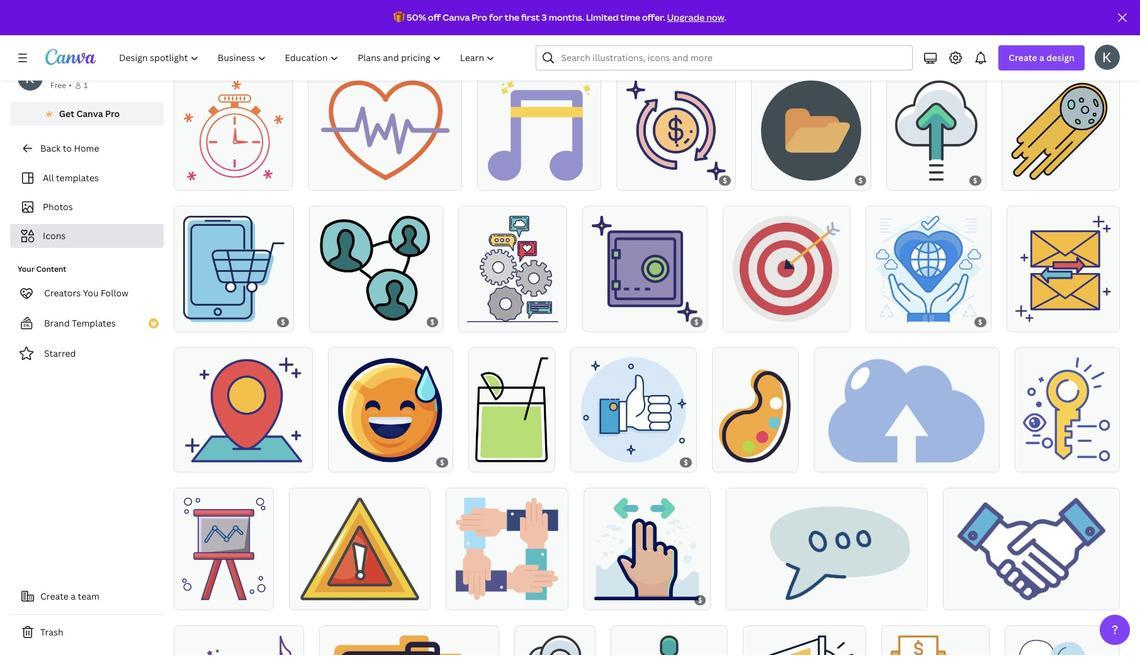 Task type: locate. For each thing, give the bounding box(es) containing it.
a inside dropdown button
[[1040, 52, 1045, 64]]

home
[[74, 142, 99, 154]]

people image
[[320, 216, 433, 323]]

arrows with coin money dollar filled icon image
[[627, 80, 726, 181]]

pro
[[472, 11, 488, 23], [105, 108, 120, 120]]

0 vertical spatial create
[[1009, 52, 1038, 64]]

health heart with pulse symbol  multiply line   style icon image
[[321, 80, 450, 181]]

warning alert sign industrial safety fill image
[[301, 498, 419, 601]]

1 horizontal spatial create
[[1009, 52, 1038, 64]]

cryptocurrency image
[[1024, 358, 1112, 463]]

data visualization image
[[1002, 0, 1111, 45]]

1 vertical spatial a
[[71, 591, 76, 603]]

earth preservation image
[[876, 216, 982, 323]]

0 vertical spatial pro
[[472, 11, 488, 23]]

$ for "data visualization" image
[[1108, 40, 1112, 50]]

creators you follow
[[44, 287, 129, 299]]

off
[[428, 11, 441, 23]]

🎁 50% off canva pro for the first 3 months. limited time offer. upgrade now .
[[394, 11, 727, 23]]

the
[[505, 11, 520, 23]]

pro inside button
[[105, 108, 120, 120]]

reply icon image
[[1016, 216, 1112, 323]]

1 vertical spatial pro
[[105, 108, 120, 120]]

office image
[[467, 216, 559, 323]]

0 vertical spatial a
[[1040, 52, 1045, 64]]

talk bubble message communication icon free form image
[[743, 498, 912, 601]]

create a design button
[[999, 45, 1085, 71]]

gesture left right image
[[595, 498, 701, 601]]

trash link
[[10, 621, 164, 646]]

0 horizontal spatial pro
[[105, 108, 120, 120]]

canva right get
[[76, 108, 103, 120]]

pro up back to home link
[[105, 108, 120, 120]]

$
[[1108, 40, 1112, 50], [723, 176, 728, 185], [859, 176, 863, 185], [974, 176, 978, 185], [281, 318, 285, 327], [431, 318, 435, 327], [695, 318, 699, 327], [979, 318, 983, 327], [440, 458, 445, 467], [684, 458, 689, 467], [698, 596, 703, 605]]

create for create a design
[[1009, 52, 1038, 64]]

1 horizontal spatial canva
[[443, 11, 470, 23]]

$ for upload speed image
[[974, 176, 978, 185]]

a inside button
[[71, 591, 76, 603]]

$ for people 'image'
[[431, 318, 435, 327]]

$ for arrows with coin money dollar filled icon
[[723, 176, 728, 185]]

0 horizontal spatial create
[[40, 591, 69, 603]]

create left team
[[40, 591, 69, 603]]

time
[[621, 11, 641, 23]]

a
[[1040, 52, 1045, 64], [71, 591, 76, 603]]

all templates link
[[18, 166, 156, 190]]

personal
[[50, 66, 88, 78]]

photos
[[43, 201, 73, 213]]

create a team button
[[10, 585, 164, 610]]

rainy evening icon image
[[730, 0, 823, 45]]

drink icon image
[[476, 358, 549, 463]]

to
[[63, 142, 72, 154]]

1 vertical spatial create
[[40, 591, 69, 603]]

create left design
[[1009, 52, 1038, 64]]

1 horizontal spatial a
[[1040, 52, 1045, 64]]

create inside dropdown button
[[1009, 52, 1038, 64]]

limited
[[586, 11, 619, 23]]

a left design
[[1040, 52, 1045, 64]]

your content
[[18, 264, 66, 275]]

upgrade now button
[[668, 11, 725, 23]]

create inside button
[[40, 591, 69, 603]]

None search field
[[536, 45, 914, 71]]

0 horizontal spatial a
[[71, 591, 76, 603]]

star five pointed fill style icon image
[[184, 0, 299, 45]]

pro left for
[[472, 11, 488, 23]]

smartphone technology with shopping cart line style icon image
[[183, 216, 285, 323]]

0 horizontal spatial canva
[[76, 108, 103, 120]]

$ for hand like detailed style icon
[[684, 458, 689, 467]]

canva right off
[[443, 11, 470, 23]]

upload speed image
[[896, 80, 979, 181]]

create
[[1009, 52, 1038, 64], [40, 591, 69, 603]]

brand templates link
[[10, 311, 164, 336]]

megaphone icon image
[[754, 636, 856, 656]]

1 vertical spatial canva
[[76, 108, 103, 120]]

notes music with hearts detailed image
[[185, 636, 293, 656]]

starred link
[[10, 341, 164, 367]]

all templates
[[43, 172, 99, 184]]

offer.
[[643, 11, 666, 23]]

0 vertical spatial canva
[[443, 11, 470, 23]]

a left team
[[71, 591, 76, 603]]

half brain bulb innovation idea icon flat style image
[[608, 0, 698, 45]]

canva
[[443, 11, 470, 23], [76, 108, 103, 120]]

months.
[[549, 11, 585, 23]]

school chalkboard detail style icon image
[[182, 498, 266, 601]]

$ for 'earth preservation' image
[[979, 318, 983, 327]]



Task type: describe. For each thing, give the bounding box(es) containing it.
Search search field
[[562, 46, 905, 70]]

brand templates
[[44, 318, 116, 329]]

palette icon image
[[720, 358, 792, 463]]

back to home link
[[10, 136, 164, 161]]

get canva pro button
[[10, 102, 164, 126]]

templates
[[56, 172, 99, 184]]

1
[[84, 80, 88, 91]]

create a team
[[40, 591, 99, 603]]

creators
[[44, 287, 81, 299]]

back
[[40, 142, 61, 154]]

50%
[[407, 11, 426, 23]]

school bus icon image
[[335, 636, 484, 656]]

starred
[[44, 348, 76, 360]]

design
[[1047, 52, 1075, 64]]

.
[[725, 11, 727, 23]]

money line and fill style image
[[891, 636, 981, 656]]

•
[[69, 80, 72, 91]]

creators you follow link
[[10, 281, 164, 306]]

target arrow flat    style icon image
[[733, 216, 841, 323]]

trash
[[40, 627, 63, 639]]

3
[[542, 11, 547, 23]]

team
[[78, 591, 99, 603]]

upgrade
[[668, 11, 705, 23]]

folder with paper document file line style image
[[762, 80, 862, 181]]

$ for smartphone technology with shopping cart line style icon
[[281, 318, 285, 327]]

cabbage icon image
[[475, 0, 575, 45]]

kendall parks image
[[1096, 45, 1121, 70]]

now
[[707, 11, 725, 23]]

first
[[522, 11, 540, 23]]

you
[[83, 287, 99, 299]]

content
[[36, 264, 66, 275]]

location icon image
[[185, 358, 302, 463]]

for
[[489, 11, 503, 23]]

cloud computing school education learning flat style image
[[829, 358, 985, 463]]

your
[[18, 264, 34, 275]]

hand like detailed style icon image
[[581, 358, 687, 463]]

icons
[[43, 230, 66, 242]]

follow
[[101, 287, 129, 299]]

create a design
[[1009, 52, 1075, 64]]

$ for folder with paper document file line style image
[[859, 176, 863, 185]]

safe box money filled icon image
[[592, 216, 698, 323]]

🎁
[[394, 11, 405, 23]]

health capsules free form style icon image
[[1015, 636, 1111, 656]]

plant grow image
[[522, 636, 589, 656]]

note musical celebration party line fill design image
[[488, 80, 592, 181]]

free
[[50, 80, 66, 91]]

all
[[43, 172, 54, 184]]

$ for gesture left right image
[[698, 596, 703, 605]]

a for team
[[71, 591, 76, 603]]

asteroid icon image
[[1012, 80, 1111, 181]]

canva inside button
[[76, 108, 103, 120]]

1 horizontal spatial pro
[[472, 11, 488, 23]]

$ for safe box money filled icon
[[695, 318, 699, 327]]

top level navigation element
[[111, 45, 506, 71]]

isolated chronometer gradient design image
[[184, 80, 283, 181]]

team holding hands flat style icon image
[[456, 498, 559, 601]]

photos link
[[18, 195, 156, 219]]

get canva pro
[[59, 108, 120, 120]]

get
[[59, 108, 74, 120]]

create for create a team
[[40, 591, 69, 603]]

$ for embarressed laugh image
[[440, 458, 445, 467]]

brand
[[44, 318, 70, 329]]

free •
[[50, 80, 72, 91]]

a for design
[[1040, 52, 1045, 64]]

banana icon image
[[857, 0, 966, 45]]

templates
[[72, 318, 116, 329]]

back to home
[[40, 142, 99, 154]]

relationship intelligence managment image
[[621, 636, 718, 656]]

embarressed laugh image
[[339, 358, 443, 463]]

team holding hands fill style icon image
[[958, 498, 1106, 601]]

delicious coffee machine block    style icon image
[[335, 0, 441, 45]]



Task type: vqa. For each thing, say whether or not it's contained in the screenshot.
DESIGN button
no



